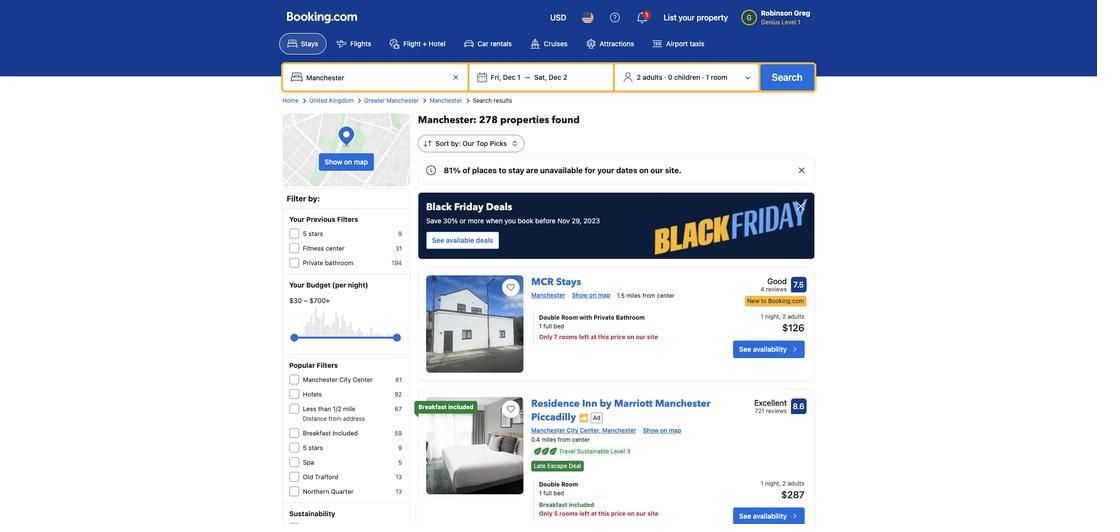Task type: vqa. For each thing, say whether or not it's contained in the screenshot.


Task type: locate. For each thing, give the bounding box(es) containing it.
5 up spa
[[303, 444, 307, 452]]

black
[[426, 200, 452, 214]]

flights link
[[328, 33, 380, 55]]

1 availability from the top
[[753, 345, 787, 353]]

adults up "$126"
[[788, 313, 805, 320]]

0 horizontal spatial dec
[[503, 73, 516, 81]]

united kingdom
[[309, 97, 354, 104]]

1 vertical spatial center
[[657, 292, 675, 299]]

1 vertical spatial filters
[[317, 361, 338, 369]]

rooms right 7
[[559, 333, 578, 341]]

see availability link for $287
[[733, 508, 805, 524]]

1 your from the top
[[289, 215, 305, 223]]

1 horizontal spatial center
[[572, 436, 590, 443]]

2 inside 1 night , 2 adults $126
[[783, 313, 786, 320]]

1 stars from the top
[[309, 230, 323, 237]]

price inside double room 1 full bed breakfast included only 5 rooms left at this price on our site
[[611, 510, 626, 517]]

$126
[[782, 322, 805, 333]]

1 horizontal spatial city
[[567, 427, 578, 434]]

0 vertical spatial room
[[561, 314, 578, 321]]

see available deals button
[[426, 232, 499, 249]]

0 vertical spatial site
[[647, 333, 658, 341]]

private inside the double room with private bathroom 1 full bed only 7 rooms left at this price on our site
[[594, 314, 615, 321]]

5 down 59
[[398, 459, 402, 466]]

manchester
[[387, 97, 419, 104], [430, 97, 462, 104], [531, 291, 565, 299], [303, 376, 338, 383], [655, 397, 711, 410], [531, 427, 565, 434], [602, 427, 636, 434]]

0.4 miles from center
[[531, 436, 590, 443]]

good element
[[745, 275, 787, 287]]

dates
[[616, 166, 638, 175]]

our down bathroom
[[636, 333, 646, 341]]

show inside show on map button
[[325, 158, 342, 166]]

1 inside 1 night , 2 adults $287
[[761, 480, 764, 487]]

1 vertical spatial ,
[[779, 480, 781, 487]]

found
[[552, 113, 580, 127]]

1 vertical spatial see
[[739, 345, 751, 353]]

top
[[476, 139, 488, 147]]

1 vertical spatial level
[[611, 448, 625, 455]]

1 vertical spatial reviews
[[766, 407, 787, 415]]

manchester city center
[[303, 376, 373, 383]]

, inside 1 night , 2 adults $287
[[779, 480, 781, 487]]

2 rooms from the top
[[560, 510, 578, 517]]

0 vertical spatial see availability
[[739, 345, 787, 353]]

9 down 59
[[398, 444, 402, 452]]

from right 1.5
[[643, 292, 655, 299]]

night inside 1 night , 2 adults $287
[[765, 480, 779, 487]]

1 horizontal spatial from
[[558, 436, 571, 443]]

0 horizontal spatial show
[[325, 158, 342, 166]]

picks
[[490, 139, 507, 147]]

this down double room link
[[598, 510, 610, 517]]

search inside button
[[772, 72, 803, 83]]

double up 7
[[539, 314, 560, 321]]

search for search results
[[473, 97, 492, 104]]

your for your budget (per night)
[[289, 281, 305, 289]]

1 horizontal spatial show on map
[[572, 291, 610, 299]]

stays right mcr
[[556, 275, 581, 289]]

excellent
[[754, 399, 787, 407]]

1 horizontal spatial map
[[598, 291, 610, 299]]

adults for $287
[[788, 480, 805, 487]]

9 up '31'
[[398, 230, 402, 237]]

0 vertical spatial search
[[772, 72, 803, 83]]

2 horizontal spatial from
[[643, 292, 655, 299]]

5 down escape
[[554, 510, 558, 517]]

0 vertical spatial by:
[[451, 139, 461, 147]]

breakfast for breakfast included
[[419, 403, 447, 411]]

room
[[561, 314, 578, 321], [561, 481, 578, 488]]

full down mcr
[[544, 323, 552, 330]]

2 vertical spatial breakfast
[[539, 501, 568, 509]]

private right with
[[594, 314, 615, 321]]

list your property link
[[658, 6, 734, 29]]

2 reviews from the top
[[766, 407, 787, 415]]

greater manchester
[[364, 97, 419, 104]]

1 horizontal spatial your
[[679, 13, 695, 22]]

only inside double room 1 full bed breakfast included only 5 rooms left at this price on our site
[[539, 510, 553, 517]]

site inside double room 1 full bed breakfast included only 5 rooms left at this price on our site
[[648, 510, 658, 517]]

dec right sat,
[[549, 73, 561, 81]]

0 vertical spatial full
[[544, 323, 552, 330]]

your previous filters
[[289, 215, 358, 223]]

0 vertical spatial to
[[499, 166, 506, 175]]

at down with
[[591, 333, 597, 341]]

1 horizontal spatial by:
[[451, 139, 461, 147]]

1 , from the top
[[779, 313, 781, 320]]

2 your from the top
[[289, 281, 305, 289]]

night for $287
[[765, 480, 779, 487]]

scored 7.5 element
[[791, 277, 807, 292]]

bed up 7
[[554, 323, 564, 330]]

your up $30
[[289, 281, 305, 289]]

1 left from the top
[[579, 333, 589, 341]]

1 vertical spatial site
[[648, 510, 658, 517]]

map for manchester
[[598, 291, 610, 299]]

on inside button
[[344, 158, 352, 166]]

level down robinson at right top
[[782, 18, 796, 26]]

, inside 1 night , 2 adults $126
[[779, 313, 781, 320]]

0 vertical spatial level
[[782, 18, 796, 26]]

reviews for excellent
[[766, 407, 787, 415]]

0 horizontal spatial from
[[329, 415, 341, 422]]

center down manchester city center, manchester
[[572, 436, 590, 443]]

1 13 from the top
[[396, 473, 402, 481]]

0 vertical spatial reviews
[[766, 286, 787, 293]]

on inside double room 1 full bed breakfast included only 5 rooms left at this price on our site
[[627, 510, 635, 517]]

miles right the 0.4
[[542, 436, 556, 443]]

private down the fitness
[[303, 259, 323, 267]]

rooms down deal on the bottom right
[[560, 510, 578, 517]]

city up 0.4 miles from center
[[567, 427, 578, 434]]

our
[[651, 166, 663, 175], [636, 333, 646, 341], [636, 510, 646, 517]]

1 · from the left
[[664, 73, 666, 81]]

0 vertical spatial map
[[354, 158, 368, 166]]

to left stay
[[499, 166, 506, 175]]

1 horizontal spatial search
[[772, 72, 803, 83]]

price inside the double room with private bathroom 1 full bed only 7 rooms left at this price on our site
[[611, 333, 626, 341]]

search button
[[760, 64, 814, 91]]

adults inside 1 night , 2 adults $287
[[788, 480, 805, 487]]

1 vertical spatial miles
[[542, 436, 556, 443]]

0 vertical spatial see
[[432, 236, 444, 244]]

center
[[353, 376, 373, 383]]

filters up manchester city center
[[317, 361, 338, 369]]

filters right previous at top
[[337, 215, 358, 223]]

room inside double room 1 full bed breakfast included only 5 rooms left at this price on our site
[[561, 481, 578, 488]]

robinson
[[761, 9, 793, 17]]

2 vertical spatial see
[[739, 512, 751, 520]]

see inside 'button'
[[432, 236, 444, 244]]

from down 1/2
[[329, 415, 341, 422]]

by: left our at the top
[[451, 139, 461, 147]]

1 horizontal spatial ·
[[702, 73, 704, 81]]

0 horizontal spatial to
[[499, 166, 506, 175]]

center up bathroom at left
[[326, 244, 345, 252]]

less
[[303, 405, 316, 413]]

room down deal on the bottom right
[[561, 481, 578, 488]]

room inside the double room with private bathroom 1 full bed only 7 rooms left at this price on our site
[[561, 314, 578, 321]]

0 vertical spatial breakfast
[[419, 403, 447, 411]]

popular filters
[[289, 361, 338, 369]]

double for $287
[[539, 481, 560, 488]]

2 up "$126"
[[783, 313, 786, 320]]

1 vertical spatial search
[[473, 97, 492, 104]]

1 vertical spatial rooms
[[560, 510, 578, 517]]

stars up the fitness
[[309, 230, 323, 237]]

your inside the list your property link
[[679, 13, 695, 22]]

filters
[[337, 215, 358, 223], [317, 361, 338, 369]]

residence inn by marriott manchester piccadilly
[[531, 397, 711, 424]]

your budget (per night)
[[289, 281, 368, 289]]

see availability link down 1 night , 2 adults $287
[[733, 508, 805, 524]]

0
[[668, 73, 673, 81]]

usd button
[[544, 6, 572, 29]]

1 double from the top
[[539, 314, 560, 321]]

1 see availability from the top
[[739, 345, 787, 353]]

0 vertical spatial only
[[539, 333, 553, 341]]

see for $126
[[739, 345, 751, 353]]

2 vertical spatial map
[[669, 427, 681, 434]]

adults
[[643, 73, 663, 81], [788, 313, 805, 320], [788, 480, 805, 487]]

double inside double room 1 full bed breakfast included only 5 rooms left at this price on our site
[[539, 481, 560, 488]]

this down double room with private bathroom link
[[598, 333, 609, 341]]

stays down booking.com image
[[301, 39, 318, 48]]

united
[[309, 97, 328, 104]]

black friday deals save 30% or more when you book before nov 29, 2023
[[426, 200, 600, 225]]

on
[[344, 158, 352, 166], [639, 166, 649, 175], [589, 291, 596, 299], [627, 333, 634, 341], [660, 427, 668, 434], [627, 510, 635, 517]]

nov
[[558, 217, 570, 225]]

northern quarter
[[303, 488, 354, 495]]

fitness
[[303, 244, 324, 252]]

1 vertical spatial to
[[761, 297, 767, 305]]

center right 1.5
[[657, 292, 675, 299]]

2 see availability from the top
[[739, 512, 787, 520]]

1 room from the top
[[561, 314, 578, 321]]

map for manchester city center, manchester
[[669, 427, 681, 434]]

0 vertical spatial availability
[[753, 345, 787, 353]]

1 vertical spatial full
[[544, 490, 552, 497]]

night inside 1 night , 2 adults $126
[[765, 313, 779, 320]]

2 horizontal spatial map
[[669, 427, 681, 434]]

1 vertical spatial 9
[[398, 444, 402, 452]]

our inside the double room with private bathroom 1 full bed only 7 rooms left at this price on our site
[[636, 333, 646, 341]]

1 vertical spatial your
[[289, 281, 305, 289]]

full
[[544, 323, 552, 330], [544, 490, 552, 497]]

reviews up new to booking.com
[[766, 286, 787, 293]]

2 dec from the left
[[549, 73, 561, 81]]

2 horizontal spatial show
[[643, 427, 659, 434]]

0 horizontal spatial show on map
[[325, 158, 368, 166]]

for
[[585, 166, 596, 175]]

adults left 0
[[643, 73, 663, 81]]

1 horizontal spatial to
[[761, 297, 767, 305]]

residence inn by marriott manchester piccadilly image
[[426, 397, 524, 494]]

late escape deal
[[534, 462, 581, 470]]

popular
[[289, 361, 315, 369]]

13
[[396, 473, 402, 481], [396, 488, 402, 495]]

2 this from the top
[[598, 510, 610, 517]]

1 vertical spatial our
[[636, 333, 646, 341]]

2 see availability link from the top
[[733, 508, 805, 524]]

manchester inside residence inn by marriott manchester piccadilly
[[655, 397, 711, 410]]

from for 1.5
[[643, 292, 655, 299]]

2 bed from the top
[[554, 490, 564, 497]]

· left 0
[[664, 73, 666, 81]]

1 vertical spatial private
[[594, 314, 615, 321]]

miles right 1.5
[[627, 292, 641, 299]]

full inside the double room with private bathroom 1 full bed only 7 rooms left at this price on our site
[[544, 323, 552, 330]]

escape
[[547, 462, 567, 470]]

mcr stays image
[[426, 275, 524, 373]]

1 vertical spatial left
[[580, 510, 590, 517]]

1 site from the top
[[647, 333, 658, 341]]

see availability down 1 night , 2 adults $126 at the right bottom of page
[[739, 345, 787, 353]]

booking.com image
[[287, 12, 357, 23]]

reviews inside good 4 reviews
[[766, 286, 787, 293]]

night)
[[348, 281, 368, 289]]

2 full from the top
[[544, 490, 552, 497]]

1 see availability link from the top
[[733, 341, 805, 358]]

properties
[[500, 113, 549, 127]]

·
[[664, 73, 666, 81], [702, 73, 704, 81]]

7
[[554, 333, 558, 341]]

included
[[448, 403, 474, 411], [569, 501, 594, 509]]

1 vertical spatial adults
[[788, 313, 805, 320]]

greg
[[794, 9, 810, 17]]

0 vertical spatial your
[[679, 13, 695, 22]]

1 vertical spatial availability
[[753, 512, 787, 520]]

night for $126
[[765, 313, 779, 320]]

site down double room with private bathroom link
[[647, 333, 658, 341]]

our down double room link
[[636, 510, 646, 517]]

sat,
[[534, 73, 547, 81]]

reviews inside excellent 721 reviews
[[766, 407, 787, 415]]

reviews right 721
[[766, 407, 787, 415]]

flight + hotel link
[[381, 33, 454, 55]]

dec right fri,
[[503, 73, 516, 81]]

breakfast right the 67
[[419, 403, 447, 411]]

double
[[539, 314, 560, 321], [539, 481, 560, 488]]

2 night from the top
[[765, 480, 779, 487]]

left down double room link
[[580, 510, 590, 517]]

attractions
[[600, 39, 634, 48]]

1 vertical spatial map
[[598, 291, 610, 299]]

inn
[[582, 397, 597, 410]]

1 horizontal spatial breakfast
[[419, 403, 447, 411]]

1 inside dropdown button
[[645, 11, 648, 18]]

stay
[[508, 166, 524, 175]]

price down double room link
[[611, 510, 626, 517]]

1 horizontal spatial included
[[569, 501, 594, 509]]

stars up spa
[[309, 444, 323, 452]]

0 vertical spatial 13
[[396, 473, 402, 481]]

breakfast down escape
[[539, 501, 568, 509]]

0 vertical spatial stars
[[309, 230, 323, 237]]

1 inside button
[[706, 73, 709, 81]]

2 horizontal spatial center
[[657, 292, 675, 299]]

0 vertical spatial 5 stars
[[303, 230, 323, 237]]

see for $287
[[739, 512, 751, 520]]

at inside double room 1 full bed breakfast included only 5 rooms left at this price on our site
[[591, 510, 597, 517]]

marriott
[[614, 397, 653, 410]]

booking.com
[[768, 297, 804, 305]]

night
[[765, 313, 779, 320], [765, 480, 779, 487]]

adults up $287
[[788, 480, 805, 487]]

group
[[294, 330, 397, 346]]

only left 7
[[539, 333, 553, 341]]

2 left from the top
[[580, 510, 590, 517]]

$700+
[[310, 296, 330, 305]]

0 vertical spatial private
[[303, 259, 323, 267]]

1 vertical spatial at
[[591, 510, 597, 517]]

see availability link
[[733, 341, 805, 358], [733, 508, 805, 524]]

availability for $126
[[753, 345, 787, 353]]

full down late
[[544, 490, 552, 497]]

manchester link
[[430, 96, 462, 105]]

only inside the double room with private bathroom 1 full bed only 7 rooms left at this price on our site
[[539, 333, 553, 341]]

to right new
[[761, 297, 767, 305]]

2 up $287
[[783, 480, 786, 487]]

2 availability from the top
[[753, 512, 787, 520]]

0 vertical spatial left
[[579, 333, 589, 341]]

on inside the double room with private bathroom 1 full bed only 7 rooms left at this price on our site
[[627, 333, 634, 341]]

by: for sort
[[451, 139, 461, 147]]

adults inside 1 night , 2 adults $126
[[788, 313, 805, 320]]

stars
[[309, 230, 323, 237], [309, 444, 323, 452]]

home
[[282, 97, 299, 104]]

city left center
[[339, 376, 351, 383]]

1 vertical spatial see availability link
[[733, 508, 805, 524]]

+
[[423, 39, 427, 48]]

1 vertical spatial stars
[[309, 444, 323, 452]]

see availability link down 1 night , 2 adults $126 at the right bottom of page
[[733, 341, 805, 358]]

see availability down 1 night , 2 adults $287
[[739, 512, 787, 520]]

by:
[[451, 139, 461, 147], [308, 194, 320, 203]]

you
[[505, 217, 516, 225]]

private
[[303, 259, 323, 267], [594, 314, 615, 321]]

Where are you going? field
[[302, 69, 450, 86]]

· right 'children'
[[702, 73, 704, 81]]

1 this from the top
[[598, 333, 609, 341]]

2 horizontal spatial breakfast
[[539, 501, 568, 509]]

0 vertical spatial center
[[326, 244, 345, 252]]

2 double from the top
[[539, 481, 560, 488]]

double down escape
[[539, 481, 560, 488]]

1 vertical spatial by:
[[308, 194, 320, 203]]

2 room from the top
[[561, 481, 578, 488]]

this inside double room 1 full bed breakfast included only 5 rooms left at this price on our site
[[598, 510, 610, 517]]

reviews
[[766, 286, 787, 293], [766, 407, 787, 415]]

0 vertical spatial this
[[598, 333, 609, 341]]

5 stars up the fitness
[[303, 230, 323, 237]]

availability
[[753, 345, 787, 353], [753, 512, 787, 520]]

only down late
[[539, 510, 553, 517]]

0 vertical spatial ,
[[779, 313, 781, 320]]

our
[[463, 139, 475, 147]]

1 reviews from the top
[[766, 286, 787, 293]]

room left with
[[561, 314, 578, 321]]

list your property
[[664, 13, 728, 22]]

0 vertical spatial show on map
[[325, 158, 368, 166]]

1 vertical spatial only
[[539, 510, 553, 517]]

breakfast down distance
[[303, 429, 331, 437]]

by: right filter at the top
[[308, 194, 320, 203]]

1 night from the top
[[765, 313, 779, 320]]

left inside double room 1 full bed breakfast included only 5 rooms left at this price on our site
[[580, 510, 590, 517]]

1 vertical spatial breakfast
[[303, 429, 331, 437]]

at down double room link
[[591, 510, 597, 517]]

level inside the robinson greg genius level 1
[[782, 18, 796, 26]]

1 vertical spatial city
[[567, 427, 578, 434]]

1 vertical spatial see availability
[[739, 512, 787, 520]]

0 vertical spatial at
[[591, 333, 597, 341]]

0 vertical spatial show
[[325, 158, 342, 166]]

double inside the double room with private bathroom 1 full bed only 7 rooms left at this price on our site
[[539, 314, 560, 321]]

flight + hotel
[[403, 39, 446, 48]]

2 site from the top
[[648, 510, 658, 517]]

your down filter at the top
[[289, 215, 305, 223]]

show on map for manchester city center, manchester
[[643, 427, 681, 434]]

price down double room with private bathroom link
[[611, 333, 626, 341]]

bed down late escape deal
[[554, 490, 564, 497]]

1 only from the top
[[539, 333, 553, 341]]

from up travel
[[558, 436, 571, 443]]

0 vertical spatial from
[[643, 292, 655, 299]]

site down double room link
[[648, 510, 658, 517]]

1 vertical spatial your
[[598, 166, 614, 175]]

piccadilly
[[531, 411, 576, 424]]

left down with
[[579, 333, 589, 341]]

2 right sat,
[[563, 73, 567, 81]]

1 vertical spatial bed
[[554, 490, 564, 497]]

0 vertical spatial 9
[[398, 230, 402, 237]]

1 vertical spatial show on map
[[572, 291, 610, 299]]

show on map
[[325, 158, 368, 166], [572, 291, 610, 299], [643, 427, 681, 434]]

see availability
[[739, 345, 787, 353], [739, 512, 787, 520]]

miles
[[627, 292, 641, 299], [542, 436, 556, 443]]

travel sustainable level 3
[[559, 448, 631, 455]]

2 vertical spatial center
[[572, 436, 590, 443]]

2 only from the top
[[539, 510, 553, 517]]

2 9 from the top
[[398, 444, 402, 452]]

2 vertical spatial from
[[558, 436, 571, 443]]

1 horizontal spatial show
[[572, 291, 588, 299]]

this property is part of our preferred partner program. it's committed to providing excellent service and good value. it'll pay us a higher commission if you make a booking. image
[[579, 413, 589, 423], [579, 413, 589, 423]]

2023
[[584, 217, 600, 225]]

double room 1 full bed breakfast included only 5 rooms left at this price on our site
[[539, 481, 658, 517]]

availability down 1 night , 2 adults $126 at the right bottom of page
[[753, 345, 787, 353]]

2 13 from the top
[[396, 488, 402, 495]]

0 vertical spatial price
[[611, 333, 626, 341]]

city for center,
[[567, 427, 578, 434]]

0 vertical spatial adults
[[643, 73, 663, 81]]

5 stars up spa
[[303, 444, 323, 452]]

site
[[647, 333, 658, 341], [648, 510, 658, 517]]

2 , from the top
[[779, 480, 781, 487]]

1 bed from the top
[[554, 323, 564, 330]]

your right list
[[679, 13, 695, 22]]

our inside double room 1 full bed breakfast included only 5 rooms left at this price on our site
[[636, 510, 646, 517]]

1 vertical spatial included
[[569, 501, 594, 509]]

filter by:
[[287, 194, 320, 203]]

2 5 stars from the top
[[303, 444, 323, 452]]

81% of places to stay are unavailable for your dates on our site.
[[444, 166, 682, 175]]

level left 3
[[611, 448, 625, 455]]

your right the for
[[598, 166, 614, 175]]

0 vertical spatial bed
[[554, 323, 564, 330]]

1 rooms from the top
[[559, 333, 578, 341]]

0 vertical spatial city
[[339, 376, 351, 383]]

0 vertical spatial included
[[448, 403, 474, 411]]

0 vertical spatial see availability link
[[733, 341, 805, 358]]

1 vertical spatial stays
[[556, 275, 581, 289]]

availability down 1 night , 2 adults $287
[[753, 512, 787, 520]]

1 full from the top
[[544, 323, 552, 330]]

2 left 0
[[637, 73, 641, 81]]

ad
[[593, 414, 601, 421]]

our left "site."
[[651, 166, 663, 175]]



Task type: describe. For each thing, give the bounding box(es) containing it.
$30 – $700+
[[289, 296, 330, 305]]

search results updated. manchester: 278 properties found. element
[[418, 113, 815, 127]]

0 horizontal spatial your
[[598, 166, 614, 175]]

mile
[[343, 405, 355, 413]]

are
[[526, 166, 538, 175]]

see availability for $126
[[739, 345, 787, 353]]

manchester: 278 properties found
[[418, 113, 580, 127]]

book
[[518, 217, 534, 225]]

included
[[333, 429, 358, 437]]

see available deals
[[432, 236, 493, 244]]

0.4
[[531, 436, 540, 443]]

when
[[486, 217, 503, 225]]

your account menu robinson greg genius level 1 element
[[742, 4, 814, 27]]

bed inside the double room with private bathroom 1 full bed only 7 rooms left at this price on our site
[[554, 323, 564, 330]]

deals
[[476, 236, 493, 244]]

distance from address
[[303, 415, 365, 422]]

trafford
[[315, 473, 338, 481]]

bed inside double room 1 full bed breakfast included only 5 rooms left at this price on our site
[[554, 490, 564, 497]]

less than 1/2 mile
[[303, 405, 355, 413]]

genius
[[761, 18, 780, 26]]

or
[[460, 217, 466, 225]]

see availability for $287
[[739, 512, 787, 520]]

278
[[479, 113, 498, 127]]

flight
[[403, 39, 421, 48]]

adults for $126
[[788, 313, 805, 320]]

0 vertical spatial our
[[651, 166, 663, 175]]

5 inside double room 1 full bed breakfast included only 5 rooms left at this price on our site
[[554, 510, 558, 517]]

cruises link
[[522, 33, 576, 55]]

, for $126
[[779, 313, 781, 320]]

stays inside "link"
[[556, 275, 581, 289]]

miles for 1.5
[[627, 292, 641, 299]]

deal
[[569, 462, 581, 470]]

sustainability
[[289, 509, 335, 518]]

1/2
[[333, 405, 341, 413]]

1 vertical spatial from
[[329, 415, 341, 422]]

0 horizontal spatial level
[[611, 448, 625, 455]]

adults inside 2 adults · 0 children · 1 room button
[[643, 73, 663, 81]]

show on map inside button
[[325, 158, 368, 166]]

29,
[[572, 217, 582, 225]]

excellent 721 reviews
[[754, 399, 787, 415]]

1 inside the double room with private bathroom 1 full bed only 7 rooms left at this price on our site
[[539, 323, 542, 330]]

residence
[[531, 397, 580, 410]]

residence inn by marriott manchester piccadilly link
[[531, 393, 711, 424]]

67
[[395, 405, 402, 413]]

double room link
[[539, 480, 704, 489]]

airport taxis link
[[644, 33, 713, 55]]

stays link
[[279, 33, 326, 55]]

room for $126
[[561, 314, 578, 321]]

city for center
[[339, 376, 351, 383]]

13 for northern quarter
[[396, 488, 402, 495]]

car
[[478, 39, 489, 48]]

92
[[395, 391, 402, 398]]

flights
[[350, 39, 371, 48]]

sat, dec 2 button
[[530, 69, 571, 86]]

miles for 0.4
[[542, 436, 556, 443]]

0 horizontal spatial center
[[326, 244, 345, 252]]

breakfast included
[[419, 403, 474, 411]]

1 night , 2 adults $126
[[761, 313, 805, 333]]

your for your previous filters
[[289, 215, 305, 223]]

rentals
[[491, 39, 512, 48]]

excellent element
[[754, 397, 787, 409]]

bathroom
[[616, 314, 645, 321]]

1 night , 2 adults $287
[[761, 480, 805, 500]]

double for $126
[[539, 314, 560, 321]]

united kingdom link
[[309, 96, 354, 105]]

, for $287
[[779, 480, 781, 487]]

black friday deals image
[[419, 193, 814, 259]]

rooms inside double room 1 full bed breakfast included only 5 rooms left at this price on our site
[[560, 510, 578, 517]]

left inside the double room with private bathroom 1 full bed only 7 rooms left at this price on our site
[[579, 333, 589, 341]]

deals
[[486, 200, 512, 214]]

30%
[[443, 217, 458, 225]]

address
[[343, 415, 365, 422]]

31
[[396, 245, 402, 252]]

double room with private bathroom link
[[539, 313, 704, 322]]

previous
[[306, 215, 335, 223]]

this inside the double room with private bathroom 1 full bed only 7 rooms left at this price on our site
[[598, 333, 609, 341]]

1 5 stars from the top
[[303, 230, 323, 237]]

new to booking.com
[[747, 297, 804, 305]]

0 horizontal spatial included
[[448, 403, 474, 411]]

194
[[392, 259, 402, 267]]

bathroom
[[325, 259, 353, 267]]

attractions link
[[578, 33, 643, 55]]

search for search
[[772, 72, 803, 83]]

center for manchester city center, manchester
[[572, 436, 590, 443]]

fitness center
[[303, 244, 345, 252]]

from for 0.4
[[558, 436, 571, 443]]

center for manchester
[[657, 292, 675, 299]]

81%
[[444, 166, 461, 175]]

results
[[494, 97, 512, 104]]

availability for $287
[[753, 512, 787, 520]]

show for manchester city center, manchester
[[643, 427, 659, 434]]

of
[[463, 166, 470, 175]]

2 adults · 0 children · 1 room
[[637, 73, 728, 81]]

$287
[[781, 489, 805, 500]]

airport
[[666, 39, 688, 48]]

site.
[[665, 166, 682, 175]]

kingdom
[[329, 97, 354, 104]]

greater
[[364, 97, 385, 104]]

see availability link for $126
[[733, 341, 805, 358]]

4
[[761, 286, 765, 293]]

breakfast included
[[303, 429, 358, 437]]

room for $287
[[561, 481, 578, 488]]

included inside double room 1 full bed breakfast included only 5 rooms left at this price on our site
[[569, 501, 594, 509]]

1 button
[[631, 6, 654, 29]]

mcr
[[531, 275, 554, 289]]

reviews for good
[[766, 286, 787, 293]]

0 horizontal spatial private
[[303, 259, 323, 267]]

private bathroom
[[303, 259, 353, 267]]

center,
[[580, 427, 601, 434]]

0 vertical spatial stays
[[301, 39, 318, 48]]

scored 8.6 element
[[791, 399, 807, 414]]

5 up the fitness
[[303, 230, 307, 237]]

map inside button
[[354, 158, 368, 166]]

1.5
[[617, 292, 625, 299]]

good 4 reviews
[[761, 277, 787, 293]]

sort
[[436, 139, 449, 147]]

more
[[468, 217, 484, 225]]

places
[[472, 166, 497, 175]]

1 inside double room 1 full bed breakfast included only 5 rooms left at this price on our site
[[539, 490, 542, 497]]

rooms inside the double room with private bathroom 1 full bed only 7 rooms left at this price on our site
[[559, 333, 578, 341]]

2 · from the left
[[702, 73, 704, 81]]

show on map for manchester
[[572, 291, 610, 299]]

1 inside 1 night , 2 adults $126
[[761, 313, 764, 320]]

usd
[[550, 13, 566, 22]]

northern
[[303, 488, 329, 495]]

home link
[[282, 96, 299, 105]]

show for manchester
[[572, 291, 588, 299]]

13 for old trafford
[[396, 473, 402, 481]]

fri, dec 1 button
[[487, 69, 525, 86]]

site inside the double room with private bathroom 1 full bed only 7 rooms left at this price on our site
[[647, 333, 658, 341]]

0 vertical spatial filters
[[337, 215, 358, 223]]

2 inside button
[[637, 73, 641, 81]]

by: for filter
[[308, 194, 320, 203]]

2 stars from the top
[[309, 444, 323, 452]]

filter
[[287, 194, 306, 203]]

hotel
[[429, 39, 446, 48]]

double room with private bathroom 1 full bed only 7 rooms left at this price on our site
[[539, 314, 658, 341]]

2 inside 1 night , 2 adults $287
[[783, 480, 786, 487]]

breakfast for breakfast included
[[303, 429, 331, 437]]

at inside the double room with private bathroom 1 full bed only 7 rooms left at this price on our site
[[591, 333, 597, 341]]

spa
[[303, 458, 314, 466]]

room
[[711, 73, 728, 81]]

breakfast inside double room 1 full bed breakfast included only 5 rooms left at this price on our site
[[539, 501, 568, 509]]

1 9 from the top
[[398, 230, 402, 237]]

sustainable
[[577, 448, 609, 455]]

1 inside the robinson greg genius level 1
[[798, 18, 801, 26]]

—
[[525, 73, 530, 81]]

quarter
[[331, 488, 354, 495]]

full inside double room 1 full bed breakfast included only 5 rooms left at this price on our site
[[544, 490, 552, 497]]

7.5
[[794, 280, 804, 289]]

1 dec from the left
[[503, 73, 516, 81]]



